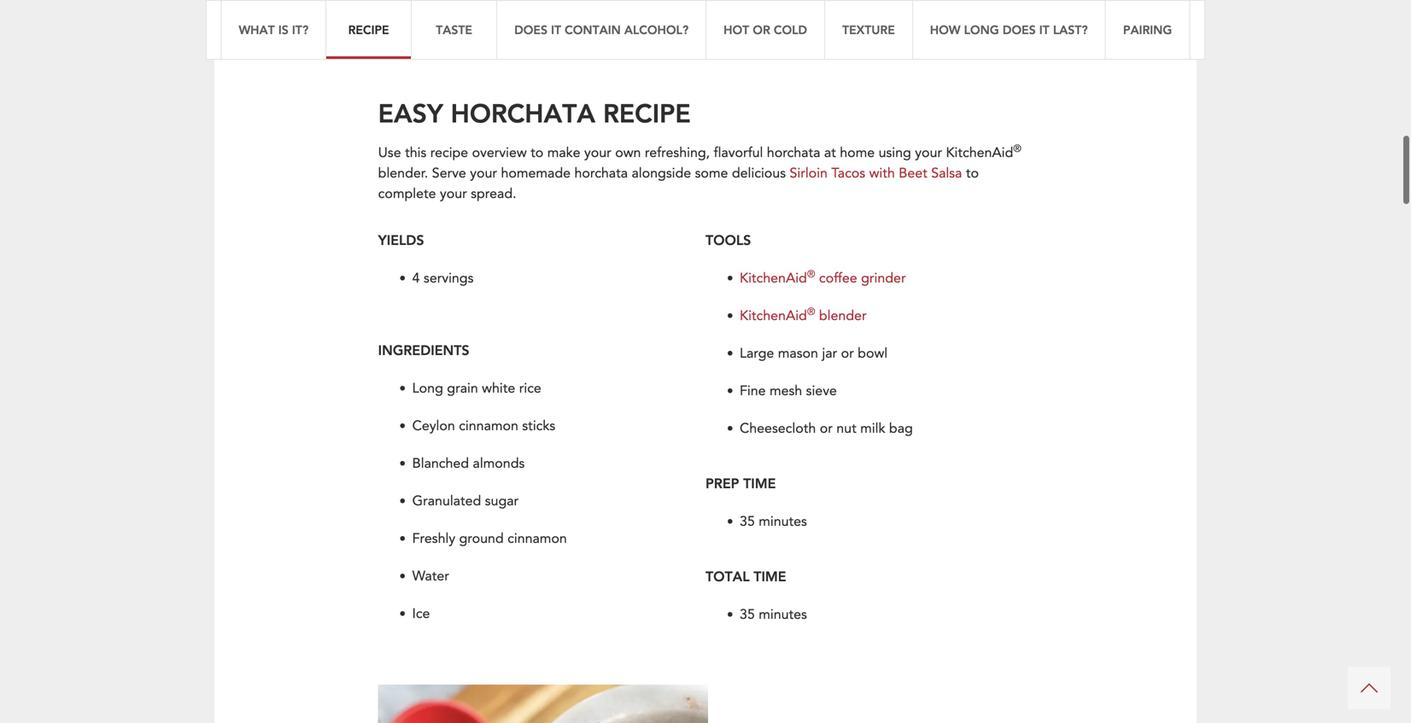 Task type: describe. For each thing, give the bounding box(es) containing it.
it?
[[292, 22, 309, 38]]

with down are
[[433, 37, 459, 56]]

fruit,
[[799, 17, 827, 36]]

or inside hot or cold button
[[753, 22, 770, 38]]

jar
[[822, 344, 837, 363]]

how
[[930, 22, 961, 38]]

sieve
[[806, 382, 837, 401]]

sirloin tacos with beet salsa link
[[790, 164, 962, 183]]

flavorful
[[714, 143, 763, 162]]

cheesecloth or nut milk bag
[[740, 419, 913, 438]]

large
[[740, 344, 774, 363]]

almonds.
[[941, 0, 996, 15]]

drinks
[[690, 17, 727, 36]]

35 minutes for total time
[[740, 606, 807, 624]]

1 vertical spatial sugar
[[485, 492, 519, 511]]

tools
[[706, 231, 759, 249]]

or right jar
[[841, 344, 854, 363]]

light,
[[501, 17, 532, 36]]

taste button
[[411, 0, 496, 60]]

to inside use this recipe overview to make your own refreshing, flavorful horchata at home using your kitchenaid ® blender. serve your homemade horchata alongside some delicious sirloin tacos with beet salsa
[[531, 143, 544, 162]]

blender.
[[378, 164, 428, 183]]

2 vertical spatial horchata
[[575, 164, 628, 183]]

hot or cold
[[724, 22, 807, 38]]

1 horizontal spatial is
[[551, 0, 560, 15]]

alongside
[[632, 164, 691, 183]]

this
[[405, 143, 427, 162]]

salsa
[[931, 164, 962, 183]]

mexican
[[405, 0, 456, 15]]

0 vertical spatial horchata
[[451, 96, 596, 129]]

delicious
[[732, 164, 786, 183]]

to complete your spread.
[[378, 164, 979, 203]]

hot
[[724, 22, 749, 38]]

spread.
[[471, 184, 517, 203]]

1 vertical spatial cinnamon
[[459, 417, 519, 436]]

large mason jar or bowl
[[740, 344, 888, 363]]

tacos
[[832, 164, 866, 183]]

long grain white rice
[[412, 379, 542, 398]]

blanched
[[412, 454, 469, 473]]

milk
[[860, 419, 886, 438]]

35 minutes for prep time
[[740, 512, 807, 531]]

your up spread.
[[470, 164, 497, 183]]

kitchenaid ® coffee grinder
[[740, 267, 906, 288]]

35 for prep
[[740, 512, 755, 531]]

® inside use this recipe overview to make your own refreshing, flavorful horchata at home using your kitchenaid ® blender. serve your homemade horchata alongside some delicious sirloin tacos with beet salsa
[[1014, 142, 1022, 156]]

2 vertical spatial cinnamon
[[508, 530, 567, 548]]

contain
[[565, 22, 621, 38]]

recipe for this
[[430, 143, 468, 162]]

kitchenaid ® blender
[[740, 305, 867, 325]]

cold
[[774, 22, 807, 38]]

homemade
[[501, 164, 571, 183]]

it inside button
[[1040, 22, 1050, 38]]

white
[[482, 379, 515, 398]]

it inside button
[[551, 22, 561, 38]]

non-
[[604, 17, 632, 36]]

using
[[879, 143, 911, 162]]

a
[[564, 0, 571, 15]]

bag
[[889, 419, 913, 438]]

yields
[[378, 231, 432, 249]]

blended
[[378, 37, 429, 56]]

total time
[[706, 568, 795, 585]]

your left own
[[584, 143, 612, 162]]

what is it? button
[[221, 0, 326, 60]]

ground
[[459, 530, 504, 548]]

some
[[695, 164, 728, 183]]

are
[[424, 17, 443, 36]]

nut
[[837, 419, 857, 438]]

coffee
[[819, 269, 858, 288]]

rice,
[[780, 0, 807, 15]]

granulated sugar
[[412, 492, 519, 511]]

does
[[1003, 22, 1036, 38]]

blanched almonds
[[412, 454, 525, 473]]

grain
[[447, 379, 478, 398]]

with down rice,
[[769, 17, 795, 36]]

typically
[[447, 17, 497, 36]]

hot or cold button
[[706, 0, 825, 60]]

your inside to complete your spread.
[[440, 184, 467, 203]]

texture button
[[825, 0, 912, 60]]

cereals
[[874, 17, 916, 36]]

servings
[[424, 269, 474, 288]]

water.
[[527, 37, 564, 56]]

1 horizontal spatial and
[[914, 0, 937, 15]]

4
[[412, 269, 420, 288]]

version,
[[460, 0, 508, 15]]

type
[[574, 0, 602, 15]]

with inside use this recipe overview to make your own refreshing, flavorful horchata at home using your kitchenaid ® blender. serve your homemade horchata alongside some delicious sirloin tacos with beet salsa
[[869, 164, 895, 183]]

the mexican version, which is a type of agua fresca, is made with rice, sugar, cinnamon and almonds. agua frescas are typically light, refreshing, non-alcoholic drinks made with fruit, seeds, cereals or flowers blended with sugar and water.
[[378, 0, 1033, 56]]

ice
[[412, 605, 430, 624]]

minutes for prep time
[[759, 512, 807, 531]]

long
[[964, 22, 999, 38]]

4 servings
[[412, 269, 474, 288]]

which
[[512, 0, 547, 15]]

seeds,
[[831, 17, 870, 36]]

pairing
[[1123, 22, 1172, 38]]

easy horchata recipe
[[378, 96, 691, 129]]



Task type: vqa. For each thing, say whether or not it's contained in the screenshot.
the right Artisan® Series 5 Quart Tilt-Head Stand Mixer image
no



Task type: locate. For each thing, give the bounding box(es) containing it.
use
[[378, 143, 401, 162]]

2 vertical spatial ®
[[807, 305, 815, 319]]

2 it from the left
[[1040, 22, 1050, 38]]

recipe button
[[326, 0, 411, 60]]

0 vertical spatial kitchenaid
[[946, 143, 1014, 162]]

0 vertical spatial minutes
[[759, 512, 807, 531]]

2 horizontal spatial is
[[699, 0, 708, 15]]

0 vertical spatial to
[[531, 143, 544, 162]]

almonds
[[473, 454, 525, 473]]

home
[[840, 143, 875, 162]]

alcohol?
[[624, 22, 689, 38]]

make
[[547, 143, 581, 162]]

35
[[740, 512, 755, 531], [740, 606, 755, 624]]

0 vertical spatial 35
[[740, 512, 755, 531]]

time for total
[[754, 568, 786, 585]]

1 vertical spatial kitchenaid
[[740, 269, 807, 288]]

recipe
[[348, 22, 389, 38]]

is left "it?" at the left top
[[278, 22, 289, 38]]

or right hot
[[753, 22, 770, 38]]

does it contain alcohol?
[[514, 22, 689, 38]]

granulated
[[412, 492, 481, 511]]

35 minutes down 'total time'
[[740, 606, 807, 624]]

cinnamon right ground
[[508, 530, 567, 548]]

prep time
[[706, 474, 784, 492]]

0 horizontal spatial to
[[531, 143, 544, 162]]

horchata
[[451, 96, 596, 129], [767, 143, 821, 162], [575, 164, 628, 183]]

and up how
[[914, 0, 937, 15]]

1 vertical spatial minutes
[[759, 606, 807, 624]]

sugar down typically
[[463, 37, 496, 56]]

1 minutes from the top
[[759, 512, 807, 531]]

fine
[[740, 382, 766, 401]]

® inside the kitchenaid ® coffee grinder
[[807, 267, 815, 281]]

sticks
[[522, 417, 556, 436]]

cinnamon up cereals
[[850, 0, 910, 15]]

1 vertical spatial refreshing,
[[645, 143, 710, 162]]

1 vertical spatial horchata
[[767, 143, 821, 162]]

water
[[412, 567, 449, 586]]

horchata up sirloin
[[767, 143, 821, 162]]

kitchenaid
[[946, 143, 1014, 162], [740, 269, 807, 288], [740, 307, 807, 325]]

2 vertical spatial kitchenaid
[[740, 307, 807, 325]]

is
[[551, 0, 560, 15], [699, 0, 708, 15], [278, 22, 289, 38]]

recipe inside use this recipe overview to make your own refreshing, flavorful horchata at home using your kitchenaid ® blender. serve your homemade horchata alongside some delicious sirloin tacos with beet salsa
[[430, 143, 468, 162]]

or
[[920, 17, 933, 36], [753, 22, 770, 38], [841, 344, 854, 363], [820, 419, 833, 438]]

kitchenaid up kitchenaid ® blender
[[740, 269, 807, 288]]

recipe for horchata
[[603, 96, 691, 129]]

horchata down own
[[575, 164, 628, 183]]

refreshing, down a
[[535, 17, 601, 36]]

made
[[712, 0, 747, 15], [731, 17, 765, 36]]

refreshing, inside use this recipe overview to make your own refreshing, flavorful horchata at home using your kitchenaid ® blender. serve your homemade horchata alongside some delicious sirloin tacos with beet salsa
[[645, 143, 710, 162]]

your up beet
[[915, 143, 942, 162]]

freshly
[[412, 530, 455, 548]]

blender
[[819, 307, 867, 325]]

made right drinks
[[731, 17, 765, 36]]

how long does it last?
[[930, 22, 1088, 38]]

cheesecloth
[[740, 419, 816, 438]]

recipe up own
[[603, 96, 691, 129]]

freshly ground cinnamon
[[412, 530, 567, 548]]

ground cinnamon image
[[378, 685, 708, 724]]

1 it from the left
[[551, 22, 561, 38]]

sugar,
[[810, 0, 847, 15]]

minutes for total time
[[759, 606, 807, 624]]

recipe up serve on the left top of the page
[[430, 143, 468, 162]]

bowl
[[858, 344, 888, 363]]

or right cereals
[[920, 17, 933, 36]]

to up homemade
[[531, 143, 544, 162]]

frescas
[[378, 17, 420, 36]]

35 down prep time
[[740, 512, 755, 531]]

does it contain alcohol? button
[[496, 0, 706, 60]]

0 horizontal spatial refreshing,
[[535, 17, 601, 36]]

35 for total
[[740, 606, 755, 624]]

2 35 from the top
[[740, 606, 755, 624]]

or inside the mexican version, which is a type of agua fresca, is made with rice, sugar, cinnamon and almonds. agua frescas are typically light, refreshing, non-alcoholic drinks made with fruit, seeds, cereals or flowers blended with sugar and water.
[[920, 17, 933, 36]]

and down light,
[[500, 37, 523, 56]]

rice
[[519, 379, 542, 398]]

horchata up overview
[[451, 96, 596, 129]]

what
[[239, 22, 275, 38]]

0 vertical spatial recipe
[[603, 96, 691, 129]]

easy
[[378, 96, 443, 129]]

0 vertical spatial ®
[[1014, 142, 1022, 156]]

cinnamon
[[850, 0, 910, 15], [459, 417, 519, 436], [508, 530, 567, 548]]

recipe
[[603, 96, 691, 129], [430, 143, 468, 162]]

alcoholic
[[632, 17, 686, 36]]

is up drinks
[[699, 0, 708, 15]]

0 horizontal spatial and
[[500, 37, 523, 56]]

time for prep
[[743, 474, 776, 492]]

1 vertical spatial recipe
[[430, 143, 468, 162]]

1 35 minutes from the top
[[740, 512, 807, 531]]

2 minutes from the top
[[759, 606, 807, 624]]

1 vertical spatial and
[[500, 37, 523, 56]]

minutes down prep time
[[759, 512, 807, 531]]

your
[[584, 143, 612, 162], [915, 143, 942, 162], [470, 164, 497, 183], [440, 184, 467, 203]]

kitchenaid for blender
[[740, 307, 807, 325]]

complete
[[378, 184, 436, 203]]

1 horizontal spatial it
[[1040, 22, 1050, 38]]

is inside 'button'
[[278, 22, 289, 38]]

minutes
[[759, 512, 807, 531], [759, 606, 807, 624]]

agua
[[622, 0, 652, 15]]

mason
[[778, 344, 818, 363]]

ingredients
[[378, 341, 478, 359]]

0 horizontal spatial it
[[551, 22, 561, 38]]

beet
[[899, 164, 928, 183]]

refreshing, inside the mexican version, which is a type of agua fresca, is made with rice, sugar, cinnamon and almonds. agua frescas are typically light, refreshing, non-alcoholic drinks made with fruit, seeds, cereals or flowers blended with sugar and water.
[[535, 17, 601, 36]]

sugar
[[463, 37, 496, 56], [485, 492, 519, 511]]

to inside to complete your spread.
[[966, 164, 979, 183]]

2 35 minutes from the top
[[740, 606, 807, 624]]

0 vertical spatial time
[[743, 474, 776, 492]]

serve
[[432, 164, 466, 183]]

is left a
[[551, 0, 560, 15]]

cinnamon down white
[[459, 417, 519, 436]]

last?
[[1053, 22, 1088, 38]]

long
[[412, 379, 443, 398]]

refreshing,
[[535, 17, 601, 36], [645, 143, 710, 162]]

1 vertical spatial made
[[731, 17, 765, 36]]

1 horizontal spatial to
[[966, 164, 979, 183]]

refreshing, up 'alongside'
[[645, 143, 710, 162]]

kitchenaid up large
[[740, 307, 807, 325]]

0 vertical spatial 35 minutes
[[740, 512, 807, 531]]

time right prep
[[743, 474, 776, 492]]

made up hot
[[712, 0, 747, 15]]

the
[[378, 0, 401, 15]]

1 vertical spatial ®
[[807, 267, 815, 281]]

0 vertical spatial and
[[914, 0, 937, 15]]

pairing button
[[1105, 0, 1191, 60]]

what is it?
[[239, 22, 309, 38]]

sugar inside the mexican version, which is a type of agua fresca, is made with rice, sugar, cinnamon and almonds. agua frescas are typically light, refreshing, non-alcoholic drinks made with fruit, seeds, cereals or flowers blended with sugar and water.
[[463, 37, 496, 56]]

35 minutes down prep time
[[740, 512, 807, 531]]

does
[[514, 22, 548, 38]]

1 vertical spatial 35 minutes
[[740, 606, 807, 624]]

35 down 'total time'
[[740, 606, 755, 624]]

1 horizontal spatial recipe
[[603, 96, 691, 129]]

0 vertical spatial cinnamon
[[850, 0, 910, 15]]

1 vertical spatial 35
[[740, 606, 755, 624]]

overview
[[472, 143, 527, 162]]

1 vertical spatial time
[[754, 568, 786, 585]]

®
[[1014, 142, 1022, 156], [807, 267, 815, 281], [807, 305, 815, 319]]

mesh
[[770, 382, 802, 401]]

fine mesh sieve
[[740, 382, 837, 401]]

minutes down 'total time'
[[759, 606, 807, 624]]

1 35 from the top
[[740, 512, 755, 531]]

0 horizontal spatial is
[[278, 22, 289, 38]]

ceylon
[[412, 417, 455, 436]]

or left nut
[[820, 419, 833, 438]]

total
[[706, 568, 750, 585]]

own
[[615, 143, 641, 162]]

use this recipe overview to make your own refreshing, flavorful horchata at home using your kitchenaid ® blender. serve your homemade horchata alongside some delicious sirloin tacos with beet salsa
[[378, 142, 1022, 183]]

your down serve on the left top of the page
[[440, 184, 467, 203]]

kitchenaid up salsa
[[946, 143, 1014, 162]]

0 vertical spatial refreshing,
[[535, 17, 601, 36]]

® for blender
[[807, 305, 815, 319]]

sugar down almonds
[[485, 492, 519, 511]]

fresca,
[[656, 0, 696, 15]]

® inside kitchenaid ® blender
[[807, 305, 815, 319]]

agua
[[1000, 0, 1033, 15]]

kitchenaid inside kitchenaid ® blender
[[740, 307, 807, 325]]

time right total
[[754, 568, 786, 585]]

cinnamon inside the mexican version, which is a type of agua fresca, is made with rice, sugar, cinnamon and almonds. agua frescas are typically light, refreshing, non-alcoholic drinks made with fruit, seeds, cereals or flowers blended with sugar and water.
[[850, 0, 910, 15]]

with down using
[[869, 164, 895, 183]]

0 horizontal spatial recipe
[[430, 143, 468, 162]]

0 vertical spatial made
[[712, 0, 747, 15]]

with up hot or cold
[[751, 0, 777, 15]]

to right salsa
[[966, 164, 979, 183]]

® for coffee grinder
[[807, 267, 815, 281]]

kitchenaid for coffee grinder
[[740, 269, 807, 288]]

grinder
[[861, 269, 906, 288]]

1 horizontal spatial refreshing,
[[645, 143, 710, 162]]

0 vertical spatial sugar
[[463, 37, 496, 56]]

at
[[824, 143, 836, 162]]

1 vertical spatial to
[[966, 164, 979, 183]]

kitchenaid inside use this recipe overview to make your own refreshing, flavorful horchata at home using your kitchenaid ® blender. serve your homemade horchata alongside some delicious sirloin tacos with beet salsa
[[946, 143, 1014, 162]]

it
[[551, 22, 561, 38], [1040, 22, 1050, 38]]

prep
[[706, 474, 739, 492]]

kitchenaid inside the kitchenaid ® coffee grinder
[[740, 269, 807, 288]]



